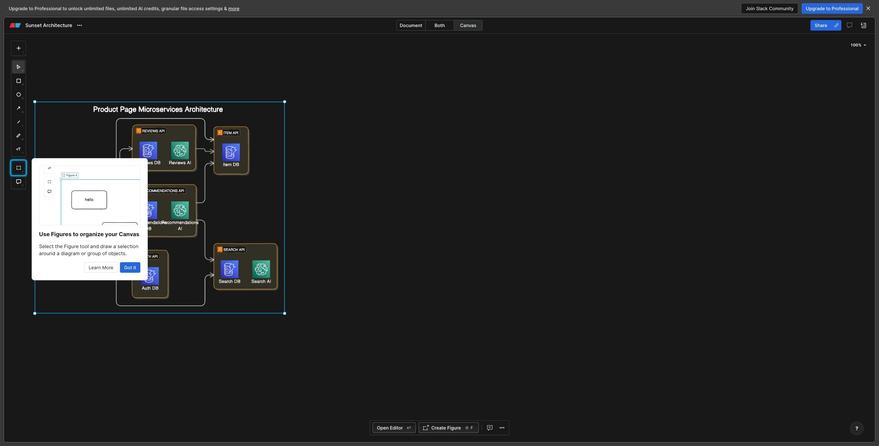 Task type: vqa. For each thing, say whether or not it's contained in the screenshot.
top Team
no



Task type: describe. For each thing, give the bounding box(es) containing it.
cover image
[[39, 166, 140, 225]]



